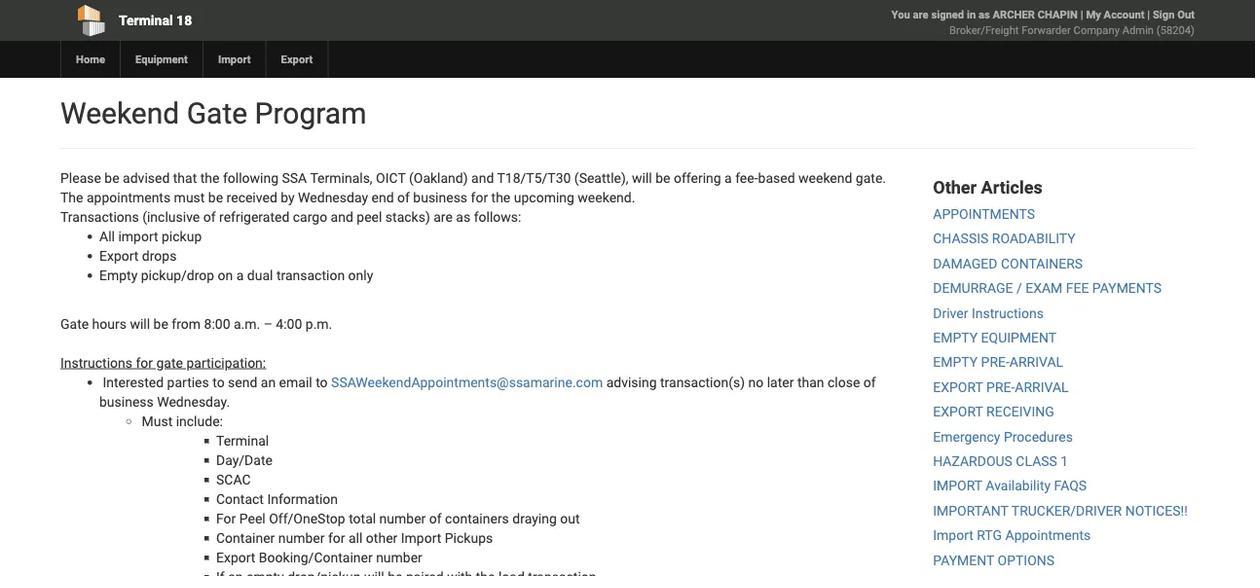 Task type: locate. For each thing, give the bounding box(es) containing it.
chapin
[[1038, 8, 1078, 21]]

0 horizontal spatial are
[[434, 209, 453, 225]]

emergency
[[934, 429, 1001, 445]]

export up empty
[[99, 248, 139, 264]]

0 horizontal spatial import
[[218, 53, 251, 66]]

empty
[[99, 267, 138, 284]]

0 vertical spatial export
[[281, 53, 313, 66]]

1 vertical spatial a
[[236, 267, 244, 284]]

0 vertical spatial will
[[632, 170, 653, 186]]

pre- down empty pre-arrival link
[[987, 380, 1016, 396]]

terminal day/date scac contact information for peel off/onestop total number of containers draying out container number for all other import pickups export booking/container number
[[216, 433, 580, 566]]

2 horizontal spatial import
[[934, 528, 974, 544]]

a right on
[[236, 267, 244, 284]]

2 vertical spatial number
[[376, 550, 423, 566]]

equipment
[[982, 330, 1057, 346]]

import
[[218, 53, 251, 66], [934, 528, 974, 544], [401, 530, 442, 547]]

sign out link
[[1153, 8, 1195, 21]]

gate
[[187, 96, 248, 131], [60, 316, 89, 332]]

export down container
[[216, 550, 256, 566]]

terminals,
[[310, 170, 373, 186]]

as inside you are signed in as archer chapin | my account | sign out broker/freight forwarder company admin (58204)
[[979, 8, 991, 21]]

0 horizontal spatial a
[[236, 267, 244, 284]]

2 horizontal spatial export
[[281, 53, 313, 66]]

demurrage / exam fee payments link
[[934, 281, 1162, 297]]

1 to from the left
[[213, 375, 225, 391]]

demurrage
[[934, 281, 1014, 297]]

the
[[200, 170, 220, 186], [492, 189, 511, 206]]

1 vertical spatial are
[[434, 209, 453, 225]]

import right other
[[401, 530, 442, 547]]

1 horizontal spatial export
[[216, 550, 256, 566]]

0 horizontal spatial export
[[99, 248, 139, 264]]

of left containers
[[429, 511, 442, 527]]

0 vertical spatial instructions
[[972, 305, 1044, 321]]

for inside terminal day/date scac contact information for peel off/onestop total number of containers draying out container number for all other import pickups export booking/container number
[[328, 530, 345, 547]]

0 vertical spatial arrival
[[1010, 355, 1064, 371]]

cargo
[[293, 209, 327, 225]]

as right in
[[979, 8, 991, 21]]

received
[[227, 189, 277, 206]]

empty down driver on the right
[[934, 330, 978, 346]]

oict
[[376, 170, 406, 186]]

1 horizontal spatial import
[[401, 530, 442, 547]]

information
[[267, 492, 338, 508]]

1 vertical spatial arrival
[[1016, 380, 1069, 396]]

1 horizontal spatial a
[[725, 170, 732, 186]]

to down participation:
[[213, 375, 225, 391]]

1 horizontal spatial for
[[328, 530, 345, 547]]

please
[[60, 170, 101, 186]]

0 vertical spatial are
[[913, 8, 929, 21]]

1 vertical spatial will
[[130, 316, 150, 332]]

my account link
[[1087, 8, 1145, 21]]

1 horizontal spatial are
[[913, 8, 929, 21]]

number up other
[[380, 511, 426, 527]]

export inside terminal day/date scac contact information for peel off/onestop total number of containers draying out container number for all other import pickups export booking/container number
[[216, 550, 256, 566]]

t18/t5/t30
[[497, 170, 571, 186]]

terminal left 18
[[119, 12, 173, 28]]

forwarder
[[1022, 24, 1072, 37]]

pre-
[[982, 355, 1010, 371], [987, 380, 1016, 396]]

1 horizontal spatial terminal
[[216, 433, 269, 449]]

as
[[979, 8, 991, 21], [456, 209, 471, 225]]

wednesday.
[[157, 394, 230, 410]]

0 horizontal spatial and
[[331, 209, 353, 225]]

0 vertical spatial a
[[725, 170, 732, 186]]

will right hours
[[130, 316, 150, 332]]

empty down empty equipment link
[[934, 355, 978, 371]]

instructions
[[972, 305, 1044, 321], [60, 355, 133, 371]]

for
[[216, 511, 236, 527]]

are down business for
[[434, 209, 453, 225]]

0 vertical spatial export
[[934, 380, 984, 396]]

1 vertical spatial export
[[99, 248, 139, 264]]

0 horizontal spatial gate
[[60, 316, 89, 332]]

as down business for
[[456, 209, 471, 225]]

0 horizontal spatial terminal
[[119, 12, 173, 28]]

the right 'that'
[[200, 170, 220, 186]]

1 vertical spatial terminal
[[216, 433, 269, 449]]

0 horizontal spatial to
[[213, 375, 225, 391]]

empty
[[934, 330, 978, 346], [934, 355, 978, 371]]

weekend.
[[578, 189, 636, 206]]

a
[[725, 170, 732, 186], [236, 267, 244, 284]]

0 vertical spatial and
[[472, 170, 494, 186]]

that
[[173, 170, 197, 186]]

export up emergency
[[934, 404, 984, 420]]

a left fee- at top right
[[725, 170, 732, 186]]

import inside other articles appointments chassis roadability damaged containers demurrage / exam fee payments driver instructions empty equipment empty pre-arrival export pre-arrival export receiving emergency procedures hazardous class 1 import availability faqs important trucker/driver notices!! import rtg appointments payment options
[[934, 528, 974, 544]]

1 horizontal spatial instructions
[[972, 305, 1044, 321]]

1 horizontal spatial the
[[492, 189, 511, 206]]

gate left hours
[[60, 316, 89, 332]]

the
[[60, 189, 83, 206]]

and down wednesday at the top
[[331, 209, 353, 225]]

| left my
[[1081, 8, 1084, 21]]

terminal 18
[[119, 12, 192, 28]]

faqs
[[1055, 479, 1087, 495]]

arrival up receiving
[[1016, 380, 1069, 396]]

p.m.
[[306, 316, 333, 332]]

be up appointments
[[105, 170, 119, 186]]

payment options link
[[934, 553, 1055, 569]]

number down other
[[376, 550, 423, 566]]

the up follows:
[[492, 189, 511, 206]]

business
[[99, 394, 154, 410]]

import up payment
[[934, 528, 974, 544]]

2 | from the left
[[1148, 8, 1151, 21]]

transactions
[[60, 209, 139, 225]]

export up export receiving link
[[934, 380, 984, 396]]

1 horizontal spatial |
[[1148, 8, 1151, 21]]

must
[[142, 414, 173, 430]]

of inside advising transaction(s) no later than close of business wednesday.
[[864, 375, 877, 391]]

gate down the "import" link
[[187, 96, 248, 131]]

appointments
[[934, 206, 1036, 222]]

terminal for terminal day/date scac contact information for peel off/onestop total number of containers draying out container number for all other import pickups export booking/container number
[[216, 433, 269, 449]]

procedures
[[1004, 429, 1074, 445]]

0 horizontal spatial will
[[130, 316, 150, 332]]

terminal up day/date
[[216, 433, 269, 449]]

and up business for
[[472, 170, 494, 186]]

export
[[281, 53, 313, 66], [99, 248, 139, 264], [216, 550, 256, 566]]

chassis roadability link
[[934, 231, 1076, 247]]

number down off/onestop at the left bottom
[[278, 530, 325, 547]]

1 vertical spatial for
[[328, 530, 345, 547]]

other
[[934, 177, 977, 198]]

(inclusive
[[142, 209, 200, 225]]

export receiving link
[[934, 404, 1055, 420]]

terminal inside terminal day/date scac contact information for peel off/onestop total number of containers draying out container number for all other import pickups export booking/container number
[[216, 433, 269, 449]]

2 vertical spatial export
[[216, 550, 256, 566]]

0 horizontal spatial |
[[1081, 8, 1084, 21]]

1 horizontal spatial as
[[979, 8, 991, 21]]

0 vertical spatial empty
[[934, 330, 978, 346]]

import up weekend gate program
[[218, 53, 251, 66]]

pre- down empty equipment link
[[982, 355, 1010, 371]]

all
[[349, 530, 363, 547]]

for up the interested
[[136, 355, 153, 371]]

instructions down hours
[[60, 355, 133, 371]]

1 vertical spatial number
[[278, 530, 325, 547]]

business for
[[413, 189, 488, 206]]

include:
[[176, 414, 223, 430]]

(seattle),
[[575, 170, 629, 186]]

1 horizontal spatial will
[[632, 170, 653, 186]]

1 vertical spatial pre-
[[987, 380, 1016, 396]]

0 vertical spatial terminal
[[119, 12, 173, 28]]

only
[[348, 267, 373, 284]]

instructions for gate participation:
[[60, 355, 266, 371]]

1 vertical spatial empty
[[934, 355, 978, 371]]

0 vertical spatial gate
[[187, 96, 248, 131]]

1 vertical spatial as
[[456, 209, 471, 225]]

of down must
[[203, 209, 216, 225]]

home
[[76, 53, 105, 66]]

1 vertical spatial gate
[[60, 316, 89, 332]]

will up weekend.
[[632, 170, 653, 186]]

0 vertical spatial for
[[136, 355, 153, 371]]

interested parties to send an email to ssaweekendappointments@ssamarine.com
[[99, 375, 603, 391]]

1 vertical spatial instructions
[[60, 355, 133, 371]]

pickups
[[445, 530, 493, 547]]

to right email
[[316, 375, 328, 391]]

1 horizontal spatial to
[[316, 375, 328, 391]]

appointments link
[[934, 206, 1036, 222]]

out
[[1178, 8, 1195, 21]]

advising transaction(s) no later than close of business wednesday.
[[99, 375, 877, 410]]

be
[[105, 170, 119, 186], [656, 170, 671, 186], [208, 189, 223, 206], [154, 316, 168, 332]]

arrival
[[1010, 355, 1064, 371], [1016, 380, 1069, 396]]

advising
[[607, 375, 657, 391]]

1 vertical spatial export
[[934, 404, 984, 420]]

import availability faqs link
[[934, 479, 1087, 495]]

of inside terminal day/date scac contact information for peel off/onestop total number of containers draying out container number for all other import pickups export booking/container number
[[429, 511, 442, 527]]

instructions up equipment
[[972, 305, 1044, 321]]

0 horizontal spatial the
[[200, 170, 220, 186]]

for left "all"
[[328, 530, 345, 547]]

upcoming
[[514, 189, 575, 206]]

0 horizontal spatial instructions
[[60, 355, 133, 371]]

export down terminal 18 link
[[281, 53, 313, 66]]

0 vertical spatial pre-
[[982, 355, 1010, 371]]

gate.
[[856, 170, 887, 186]]

appointments
[[1006, 528, 1091, 544]]

arrival down equipment
[[1010, 355, 1064, 371]]

than
[[798, 375, 825, 391]]

fee-
[[736, 170, 759, 186]]

be right must
[[208, 189, 223, 206]]

class
[[1017, 454, 1058, 470]]

0 horizontal spatial as
[[456, 209, 471, 225]]

of right close
[[864, 375, 877, 391]]

0 vertical spatial the
[[200, 170, 220, 186]]

driver
[[934, 305, 969, 321]]

0 vertical spatial as
[[979, 8, 991, 21]]

are right you at the right top
[[913, 8, 929, 21]]

1 vertical spatial the
[[492, 189, 511, 206]]

| left sign at the top right of the page
[[1148, 8, 1151, 21]]



Task type: vqa. For each thing, say whether or not it's contained in the screenshot.
the leftmost the "|"
yes



Task type: describe. For each thing, give the bounding box(es) containing it.
broker/freight
[[950, 24, 1020, 37]]

options
[[998, 553, 1055, 569]]

appointments
[[87, 189, 171, 206]]

sign
[[1153, 8, 1175, 21]]

receiving
[[987, 404, 1055, 420]]

export pre-arrival link
[[934, 380, 1069, 396]]

send
[[228, 375, 258, 391]]

in
[[967, 8, 976, 21]]

gate
[[156, 355, 183, 371]]

1 horizontal spatial gate
[[187, 96, 248, 131]]

empty equipment link
[[934, 330, 1057, 346]]

18
[[176, 12, 192, 28]]

a.m.
[[234, 316, 260, 332]]

driver instructions link
[[934, 305, 1044, 321]]

/
[[1017, 281, 1023, 297]]

hazardous
[[934, 454, 1013, 470]]

1 | from the left
[[1081, 8, 1084, 21]]

you are signed in as archer chapin | my account | sign out broker/freight forwarder company admin (58204)
[[892, 8, 1195, 37]]

total
[[349, 511, 376, 527]]

damaged containers link
[[934, 256, 1083, 272]]

no
[[749, 375, 764, 391]]

scac
[[216, 472, 251, 488]]

wednesday
[[298, 189, 368, 206]]

are inside you are signed in as archer chapin | my account | sign out broker/freight forwarder company admin (58204)
[[913, 8, 929, 21]]

gate hours will be from 8:00 a.m. – 4:00 p.m.
[[60, 316, 333, 332]]

contact
[[216, 492, 264, 508]]

are inside please be advised that the following ssa terminals, oict (oakland) and t18/t5/t30 (seattle), will be offering a fee-based weekend gate. the appointments must be received by wednesday end of business for the upcoming weekend. transactions (inclusive of refrigerated cargo and peel stacks) are as follows: all import pickup export drops empty pickup/drop on a dual transaction only
[[434, 209, 453, 225]]

roadability
[[993, 231, 1076, 247]]

participation:
[[187, 355, 266, 371]]

must include:
[[138, 414, 223, 430]]

4:00
[[276, 316, 302, 332]]

1 horizontal spatial and
[[472, 170, 494, 186]]

transaction(s)
[[661, 375, 745, 391]]

import rtg appointments link
[[934, 528, 1091, 544]]

export inside export link
[[281, 53, 313, 66]]

–
[[264, 316, 273, 332]]

please be advised that the following ssa terminals, oict (oakland) and t18/t5/t30 (seattle), will be offering a fee-based weekend gate. the appointments must be received by wednesday end of business for the upcoming weekend. transactions (inclusive of refrigerated cargo and peel stacks) are as follows: all import pickup export drops empty pickup/drop on a dual transaction only
[[60, 170, 890, 284]]

company
[[1074, 24, 1120, 37]]

important
[[934, 503, 1009, 519]]

transaction
[[277, 267, 345, 284]]

import
[[118, 228, 158, 245]]

later
[[767, 375, 794, 391]]

of up stacks)
[[397, 189, 410, 206]]

following
[[223, 170, 279, 186]]

pickup
[[162, 228, 202, 245]]

my
[[1087, 8, 1102, 21]]

0 horizontal spatial for
[[136, 355, 153, 371]]

be left offering
[[656, 170, 671, 186]]

stacks)
[[386, 209, 430, 225]]

trucker/driver
[[1012, 503, 1123, 519]]

based
[[759, 170, 796, 186]]

equipment link
[[120, 41, 203, 78]]

1 empty from the top
[[934, 330, 978, 346]]

end
[[372, 189, 394, 206]]

day/date
[[216, 453, 273, 469]]

by
[[281, 189, 295, 206]]

1 vertical spatial and
[[331, 209, 353, 225]]

empty pre-arrival link
[[934, 355, 1064, 371]]

parties
[[167, 375, 209, 391]]

instructions inside other articles appointments chassis roadability damaged containers demurrage / exam fee payments driver instructions empty equipment empty pre-arrival export pre-arrival export receiving emergency procedures hazardous class 1 import availability faqs important trucker/driver notices!! import rtg appointments payment options
[[972, 305, 1044, 321]]

fee
[[1067, 281, 1090, 297]]

as inside please be advised that the following ssa terminals, oict (oakland) and t18/t5/t30 (seattle), will be offering a fee-based weekend gate. the appointments must be received by wednesday end of business for the upcoming weekend. transactions (inclusive of refrigerated cargo and peel stacks) are as follows: all import pickup export drops empty pickup/drop on a dual transaction only
[[456, 209, 471, 225]]

refrigerated
[[219, 209, 290, 225]]

1 export from the top
[[934, 380, 984, 396]]

other
[[366, 530, 398, 547]]

2 export from the top
[[934, 404, 984, 420]]

(58204)
[[1157, 24, 1195, 37]]

offering
[[674, 170, 722, 186]]

containers
[[1002, 256, 1083, 272]]

containers
[[445, 511, 509, 527]]

terminal for terminal 18
[[119, 12, 173, 28]]

2 to from the left
[[316, 375, 328, 391]]

important trucker/driver notices!! link
[[934, 503, 1188, 519]]

interested
[[103, 375, 164, 391]]

(oakland)
[[409, 170, 468, 186]]

must
[[174, 189, 205, 206]]

will inside please be advised that the following ssa terminals, oict (oakland) and t18/t5/t30 (seattle), will be offering a fee-based weekend gate. the appointments must be received by wednesday end of business for the upcoming weekend. transactions (inclusive of refrigerated cargo and peel stacks) are as follows: all import pickup export drops empty pickup/drop on a dual transaction only
[[632, 170, 653, 186]]

close
[[828, 375, 861, 391]]

import inside terminal day/date scac contact information for peel off/onestop total number of containers draying out container number for all other import pickups export booking/container number
[[401, 530, 442, 547]]

payment
[[934, 553, 995, 569]]

be left from
[[154, 316, 168, 332]]

account
[[1104, 8, 1145, 21]]

import link
[[203, 41, 266, 78]]

dual
[[247, 267, 273, 284]]

equipment
[[135, 53, 188, 66]]

hours
[[92, 316, 127, 332]]

payments
[[1093, 281, 1162, 297]]

archer
[[993, 8, 1036, 21]]

0 vertical spatial number
[[380, 511, 426, 527]]

ssaweekendappointments@ssamarine.com link
[[331, 375, 603, 391]]

an
[[261, 375, 276, 391]]

from
[[172, 316, 201, 332]]

weekend gate program
[[60, 96, 367, 131]]

on
[[218, 267, 233, 284]]

exam
[[1026, 281, 1063, 297]]

export inside please be advised that the following ssa terminals, oict (oakland) and t18/t5/t30 (seattle), will be offering a fee-based weekend gate. the appointments must be received by wednesday end of business for the upcoming weekend. transactions (inclusive of refrigerated cargo and peel stacks) are as follows: all import pickup export drops empty pickup/drop on a dual transaction only
[[99, 248, 139, 264]]

emergency procedures link
[[934, 429, 1074, 445]]

booking/container
[[259, 550, 373, 566]]

2 empty from the top
[[934, 355, 978, 371]]

signed
[[932, 8, 965, 21]]



